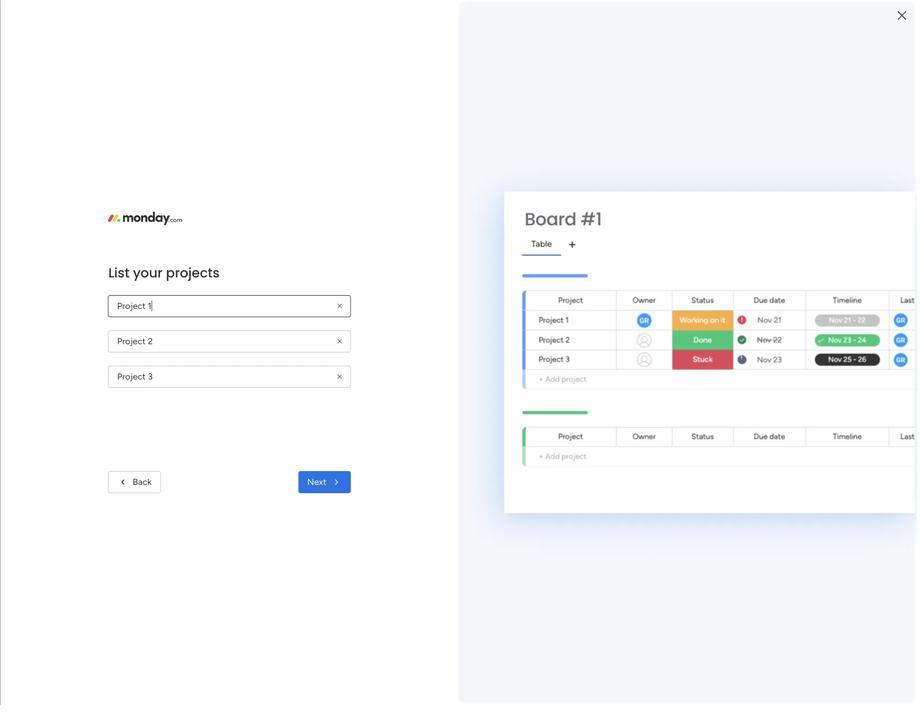 Task type: locate. For each thing, give the bounding box(es) containing it.
address:
[[362, 6, 393, 16]]

due date down the '&' in the bottom right of the page
[[754, 432, 785, 442]]

monday.com
[[822, 464, 867, 474]]

1 horizontal spatial get
[[820, 518, 832, 527]]

owner
[[632, 295, 656, 305], [632, 432, 656, 442]]

1 vertical spatial learn
[[784, 464, 803, 474]]

board
[[525, 207, 577, 232]]

due down the '&' in the bottom right of the page
[[754, 432, 768, 442]]

update
[[186, 286, 220, 298]]

1 vertical spatial date
[[770, 432, 785, 442]]

circle o image
[[757, 168, 764, 176]]

contact sales element
[[741, 547, 906, 591]]

2 add from the top
[[545, 452, 560, 461]]

1 vertical spatial templates
[[820, 384, 859, 395]]

invite team members (0/1) link
[[757, 166, 906, 178]]

learn & get inspired
[[741, 420, 820, 431]]

add
[[545, 374, 560, 384], [545, 452, 560, 461]]

1 due date from the top
[[754, 295, 785, 305]]

None text field
[[108, 331, 351, 353]]

your for boost your workflow in minutes with ready-made templates
[[773, 347, 790, 357]]

email right resend on the right of the page
[[544, 6, 563, 16]]

0 vertical spatial templates
[[797, 360, 837, 370]]

list
[[108, 264, 130, 282]]

get
[[773, 420, 786, 431], [820, 518, 832, 527]]

0 vertical spatial last u
[[900, 295, 917, 305]]

members
[[813, 167, 848, 177]]

1 vertical spatial owner
[[632, 432, 656, 442]]

how
[[805, 464, 820, 474]]

2 vertical spatial learn
[[784, 518, 803, 527]]

due
[[754, 295, 768, 305], [754, 432, 768, 442]]

team
[[791, 167, 811, 177]]

0 vertical spatial timeline
[[833, 295, 862, 305]]

get right the '&' in the bottom right of the page
[[773, 420, 786, 431]]

0 vertical spatial owner
[[632, 295, 656, 305]]

0 vertical spatial due
[[754, 295, 768, 305]]

due up boost
[[754, 295, 768, 305]]

confirm
[[291, 6, 320, 16]]

open update feed (inbox) image
[[171, 285, 184, 298]]

1 vertical spatial last u
[[900, 432, 917, 442]]

2 due from the top
[[754, 432, 768, 442]]

learn inside the help center learn and get support
[[784, 518, 803, 527]]

workspaces
[[203, 323, 257, 335]]

status
[[691, 295, 714, 305], [691, 432, 714, 442]]

learn
[[741, 420, 763, 431], [784, 464, 803, 474], [784, 518, 803, 527]]

explore templates
[[788, 384, 859, 395]]

0 horizontal spatial get
[[773, 420, 786, 431]]

1 vertical spatial + add project
[[539, 452, 587, 461]]

boost
[[747, 347, 770, 357]]

+ add project
[[539, 374, 587, 384], [539, 452, 587, 461]]

learn how monday.com works
[[784, 464, 889, 474]]

email left address:
[[341, 6, 360, 16]]

email
[[341, 6, 360, 16], [544, 6, 563, 16], [603, 6, 622, 16]]

your right the list
[[133, 264, 163, 282]]

0 horizontal spatial your
[[133, 264, 163, 282]]

learn left the '&' in the bottom right of the page
[[741, 420, 763, 431]]

None text field
[[108, 295, 351, 317], [108, 366, 351, 388], [108, 295, 351, 317], [108, 366, 351, 388]]

1 u from the top
[[917, 295, 917, 305]]

minutes
[[840, 347, 872, 357]]

due date up boost
[[754, 295, 785, 305]]

your up "made"
[[773, 347, 790, 357]]

boost your workflow in minutes with ready-made templates
[[747, 347, 891, 370]]

0 vertical spatial add
[[545, 374, 560, 384]]

email right change
[[603, 6, 622, 16]]

project
[[558, 295, 583, 305], [539, 315, 564, 325], [539, 335, 564, 345], [539, 355, 564, 364], [558, 432, 583, 442]]

workspace
[[247, 356, 295, 368]]

timeline
[[833, 295, 862, 305], [833, 432, 862, 442]]

timeline up minutes
[[833, 295, 862, 305]]

2 vertical spatial your
[[773, 347, 790, 357]]

2 due date from the top
[[754, 432, 785, 442]]

1 vertical spatial project
[[561, 452, 587, 461]]

1 last from the top
[[900, 295, 915, 305]]

date down the learn & get inspired
[[770, 432, 785, 442]]

my
[[186, 323, 200, 335]]

templates
[[797, 360, 837, 370], [820, 384, 859, 395]]

get inside the help center learn and get support
[[820, 518, 832, 527]]

0 vertical spatial last
[[900, 295, 915, 305]]

0 vertical spatial + add project
[[539, 374, 587, 384]]

learn down help
[[784, 518, 803, 527]]

explore
[[788, 384, 817, 395]]

resend email
[[514, 6, 563, 16]]

2 email from the left
[[544, 6, 563, 16]]

get right and
[[820, 518, 832, 527]]

2 horizontal spatial email
[[603, 6, 622, 16]]

profile
[[807, 181, 831, 191]]

option
[[0, 154, 141, 156]]

0 vertical spatial due date
[[754, 295, 785, 305]]

m
[[197, 360, 208, 376]]

help
[[784, 505, 801, 515]]

learn for learn & get inspired
[[741, 420, 763, 431]]

my workspaces
[[186, 323, 257, 335]]

complete profile
[[768, 181, 831, 191]]

your right confirm
[[322, 6, 339, 16]]

last u
[[900, 295, 917, 305], [900, 432, 917, 442]]

timeline up monday.com
[[833, 432, 862, 442]]

learn inside getting started 'element'
[[784, 464, 803, 474]]

project for project 2
[[539, 335, 564, 345]]

0 vertical spatial +
[[539, 374, 543, 384]]

1 status from the top
[[691, 295, 714, 305]]

due date
[[754, 295, 785, 305], [754, 432, 785, 442]]

1 horizontal spatial email
[[544, 6, 563, 16]]

list box
[[0, 152, 141, 323]]

learn left "how"
[[784, 464, 803, 474]]

made
[[773, 360, 795, 370]]

your
[[322, 6, 339, 16], [133, 264, 163, 282], [773, 347, 790, 357]]

1 vertical spatial last
[[900, 432, 915, 442]]

explore templates button
[[747, 379, 900, 401]]

1 vertical spatial due date
[[754, 432, 785, 442]]

next
[[307, 477, 327, 488]]

1 vertical spatial add
[[545, 452, 560, 461]]

1 vertical spatial timeline
[[833, 432, 862, 442]]

(inbox)
[[245, 286, 278, 298]]

templates down 'workflow'
[[797, 360, 837, 370]]

learn for learn how monday.com works
[[784, 464, 803, 474]]

3 email from the left
[[603, 6, 622, 16]]

your for list your projects
[[133, 264, 163, 282]]

inspired
[[788, 420, 820, 431]]

date up boost
[[770, 295, 785, 305]]

your inside boost your workflow in minutes with ready-made templates
[[773, 347, 790, 357]]

1 vertical spatial due
[[754, 432, 768, 442]]

0 vertical spatial date
[[770, 295, 785, 305]]

0 vertical spatial project
[[561, 374, 587, 384]]

circle o image
[[757, 182, 764, 190]]

0 vertical spatial your
[[322, 6, 339, 16]]

1 due from the top
[[754, 295, 768, 305]]

help center element
[[741, 494, 906, 538]]

2 last from the top
[[900, 432, 915, 442]]

0 vertical spatial get
[[773, 420, 786, 431]]

2 date from the top
[[770, 432, 785, 442]]

0 vertical spatial status
[[691, 295, 714, 305]]

1 vertical spatial status
[[691, 432, 714, 442]]

with
[[874, 347, 891, 357]]

2 owner from the top
[[632, 432, 656, 442]]

u
[[917, 295, 917, 305], [917, 432, 917, 442]]

public board image
[[184, 224, 197, 236]]

0 vertical spatial learn
[[741, 420, 763, 431]]

0
[[286, 287, 291, 296]]

2 horizontal spatial your
[[773, 347, 790, 357]]

1 vertical spatial +
[[539, 452, 543, 461]]

robinsongreg175@gmail.com
[[395, 6, 504, 16]]

ready-
[[747, 360, 773, 370]]

project
[[561, 374, 587, 384], [561, 452, 587, 461]]

works
[[869, 464, 889, 474]]

3
[[565, 355, 570, 364]]

1 vertical spatial your
[[133, 264, 163, 282]]

2 + from the top
[[539, 452, 543, 461]]

1 vertical spatial u
[[917, 432, 917, 442]]

date
[[770, 295, 785, 305], [770, 432, 785, 442]]

+
[[539, 374, 543, 384], [539, 452, 543, 461]]

0 horizontal spatial email
[[341, 6, 360, 16]]

1 vertical spatial get
[[820, 518, 832, 527]]

last
[[900, 295, 915, 305], [900, 432, 915, 442]]

0 vertical spatial u
[[917, 295, 917, 305]]

list your projects
[[108, 264, 220, 282]]

templates right explore at the bottom right
[[820, 384, 859, 395]]



Task type: describe. For each thing, give the bounding box(es) containing it.
next button
[[299, 472, 351, 494]]

2 status from the top
[[691, 432, 714, 442]]

project for project 1
[[539, 315, 564, 325]]

update feed (inbox)
[[186, 286, 278, 298]]

help center learn and get support
[[784, 505, 861, 527]]

projects
[[166, 264, 220, 282]]

main
[[223, 356, 244, 368]]

change email address
[[572, 6, 653, 16]]

board #1
[[525, 207, 602, 232]]

1 date from the top
[[770, 295, 785, 305]]

complete
[[768, 181, 805, 191]]

and
[[805, 518, 818, 527]]

1 + from the top
[[539, 374, 543, 384]]

logo image
[[108, 212, 182, 225]]

templates inside boost your workflow in minutes with ready-made templates
[[797, 360, 837, 370]]

email for change email address
[[603, 6, 622, 16]]

please
[[266, 6, 289, 16]]

feed
[[222, 286, 243, 298]]

project 1
[[539, 315, 569, 325]]

change
[[572, 6, 601, 16]]

email for resend email
[[544, 6, 563, 16]]

2 last u from the top
[[900, 432, 917, 442]]

workspace image
[[189, 355, 215, 382]]

1 + add project from the top
[[539, 374, 587, 384]]

1 last u from the top
[[900, 295, 917, 305]]

project 3
[[539, 355, 570, 364]]

2 project from the top
[[561, 452, 587, 461]]

back button
[[108, 472, 161, 494]]

back
[[133, 477, 152, 488]]

1 add from the top
[[545, 374, 560, 384]]

1 project from the top
[[561, 374, 587, 384]]

complete profile link
[[757, 180, 906, 192]]

2 u from the top
[[917, 432, 917, 442]]

resend email link
[[514, 6, 563, 16]]

2 timeline from the top
[[833, 432, 862, 442]]

in
[[831, 347, 838, 357]]

1 owner from the top
[[632, 295, 656, 305]]

project management, main board element
[[0, 155, 141, 173]]

main workspace
[[223, 356, 295, 368]]

2
[[565, 335, 570, 345]]

#1
[[581, 207, 602, 232]]

project 2
[[539, 335, 570, 345]]

resend
[[514, 6, 542, 16]]

templates image image
[[751, 261, 896, 337]]

1
[[565, 315, 569, 325]]

1 horizontal spatial your
[[322, 6, 339, 16]]

templates inside "button"
[[820, 384, 859, 395]]

project for project 3
[[539, 355, 564, 364]]

please confirm your email address: robinsongreg175@gmail.com
[[266, 6, 504, 16]]

close my workspaces image
[[171, 322, 184, 336]]

1 email from the left
[[341, 6, 360, 16]]

address
[[624, 6, 653, 16]]

support
[[834, 518, 861, 527]]

invite team members (0/1)
[[768, 167, 867, 177]]

2 + add project from the top
[[539, 452, 587, 461]]

1 timeline from the top
[[833, 295, 862, 305]]

invite
[[768, 167, 789, 177]]

center
[[803, 505, 826, 515]]

(0/1)
[[850, 167, 867, 177]]

getting started element
[[741, 441, 906, 485]]

change email address link
[[572, 6, 653, 16]]

&
[[765, 420, 771, 431]]

workflow
[[792, 347, 829, 357]]



Task type: vqa. For each thing, say whether or not it's contained in the screenshot.
Remove icon within ID: 305528723 'element'
no



